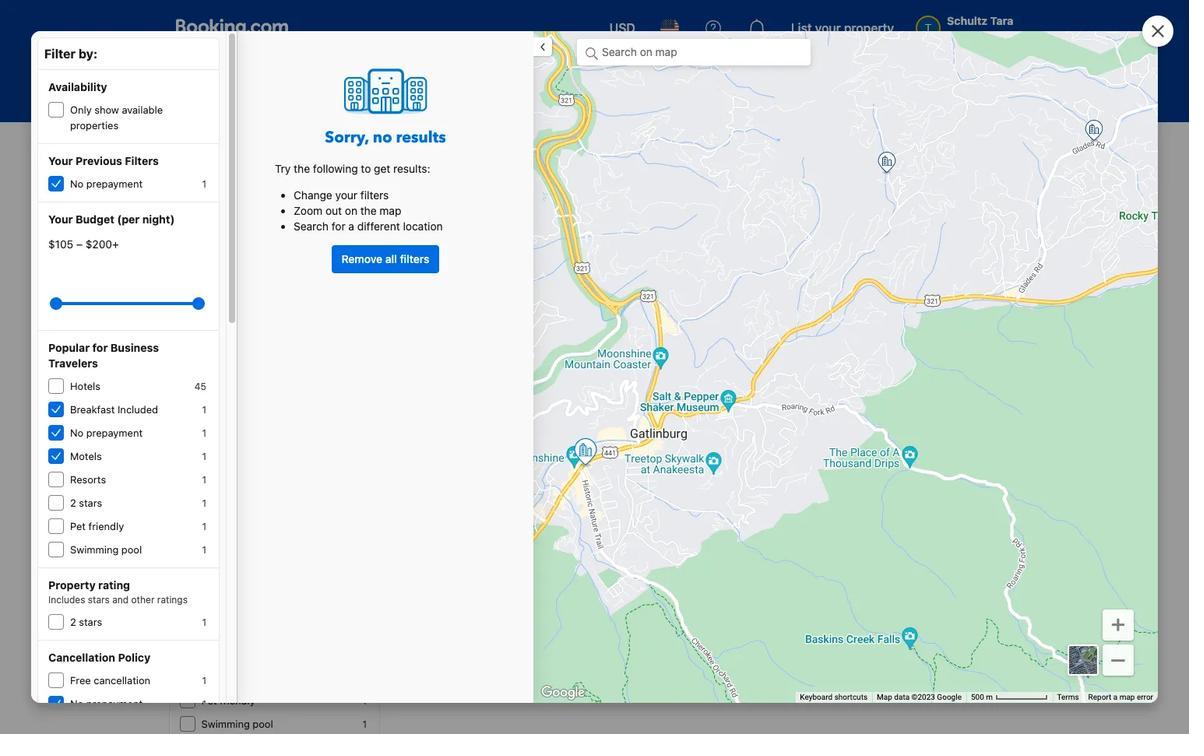Task type: locate. For each thing, give the bounding box(es) containing it.
map down zoom
[[287, 252, 309, 266]]

filters inside button
[[400, 252, 430, 266]]

search inside button
[[953, 115, 1002, 132]]

0 vertical spatial by:
[[79, 47, 98, 61]]

1 horizontal spatial and
[[563, 556, 582, 569]]

only 5 rooms left at this price on our site
[[587, 456, 778, 468]]

very good 739 reviews
[[916, 330, 977, 355]]

clarion pointe sevierville-pigeon forge image
[[406, 327, 562, 483]]

0 horizontal spatial search
[[294, 220, 329, 233]]

entire inside button
[[530, 581, 559, 594]]

+ inside map view 'dialog'
[[1111, 609, 1127, 638]]

0 vertical spatial filter by:
[[44, 47, 98, 61]]

1 vertical spatial filter by:
[[176, 311, 229, 325]]

results
[[396, 127, 446, 148], [499, 155, 529, 167]]

of right the "states"
[[274, 155, 283, 167]]

only
[[70, 104, 92, 116], [587, 456, 608, 468]]

2 full beds breakfast included
[[587, 393, 675, 423]]

show inside button
[[499, 581, 527, 594]]

mon, dec 18 button
[[496, 110, 573, 138]]

0 horizontal spatial resorts
[[70, 474, 106, 486]]

dec
[[531, 117, 551, 130], [617, 117, 637, 130]]

filters
[[361, 189, 389, 202], [400, 252, 430, 266]]

rating
[[98, 579, 130, 592]]

1 vertical spatial your previous filters
[[180, 344, 290, 358]]

1 horizontal spatial popular
[[180, 531, 221, 545]]

2 horizontal spatial show
[[633, 353, 658, 365]]

list
[[792, 21, 812, 35]]

google
[[938, 694, 962, 702]]

only for only 5 rooms left at this price on our site
[[587, 456, 608, 468]]

0 vertical spatial adult
[[744, 117, 770, 130]]

for inside looking for a space of your own? find privacy and peace of mind with an entire home or apartment to yourself
[[565, 530, 586, 551]]

your previous filters up 45
[[180, 344, 290, 358]]

your previous filters down only show available properties
[[48, 154, 159, 168]]

booking.com image
[[176, 19, 288, 37]]

filters down get
[[361, 189, 389, 202]]

a left different at the top of the page
[[349, 220, 355, 233]]

2 horizontal spatial search
[[953, 115, 1002, 132]]

properties down search results
[[506, 182, 585, 203]]

of up mind
[[650, 530, 666, 551]]

results up gatlinburg link
[[396, 127, 446, 148]]

found
[[589, 182, 634, 203]]

filter for availability
[[44, 47, 76, 61]]

filter by: up availability
[[44, 47, 98, 61]]

your budget (per night)
[[48, 213, 175, 226], [180, 403, 306, 416]]

1 vertical spatial swimming
[[201, 718, 250, 731]]

gatlinburg.
[[856, 270, 912, 284]]

adult up $746
[[983, 377, 1005, 389]]

pet
[[70, 521, 86, 533], [201, 695, 217, 708]]

cancellation policy
[[48, 651, 151, 665]]

2 vertical spatial the
[[755, 442, 769, 453]]

1 horizontal spatial gatlinburg
[[534, 270, 591, 284]]

to
[[361, 162, 371, 175], [830, 556, 840, 569]]

filter up 45
[[176, 311, 207, 325]]

0 vertical spatial cancellation
[[629, 426, 686, 438]]

0 horizontal spatial breakfast included
[[70, 404, 158, 416]]

2 vertical spatial properties
[[627, 270, 679, 284]]

1 vertical spatial your budget (per night)
[[180, 403, 306, 416]]

the for no prepayment needed – pay at the property
[[755, 442, 769, 453]]

free cancellation
[[605, 426, 686, 438], [70, 675, 150, 687]]

0 vertical spatial night)
[[142, 213, 175, 226]]

filter up availability
[[44, 47, 76, 61]]

report a map error
[[1089, 694, 1154, 702]]

·
[[773, 117, 776, 130], [834, 117, 837, 130]]

stars
[[79, 497, 102, 510], [88, 595, 110, 606], [79, 616, 102, 629], [210, 672, 234, 684]]

0 horizontal spatial adult
[[744, 117, 770, 130]]

cruises link
[[552, 53, 639, 87]]

entire inside looking for a space of your own? find privacy and peace of mind with an entire home or apartment to yourself
[[699, 556, 727, 569]]

airport taxis
[[783, 63, 845, 76]]

0 vertical spatial breakfast included
[[70, 404, 158, 416]]

2
[[587, 393, 592, 404], [70, 497, 76, 510], [70, 616, 76, 629], [201, 672, 207, 684]]

0 vertical spatial properties
[[70, 119, 119, 132]]

0 vertical spatial at
[[744, 442, 753, 453]]

the up site
[[755, 442, 769, 453]]

Search on map search field
[[577, 39, 811, 65]]

beds
[[742, 379, 765, 390]]

free cancellation down included on the right bottom of page
[[605, 426, 686, 438]]

dec left 18 in the top of the page
[[531, 117, 551, 130]]

0 vertical spatial budget
[[76, 213, 114, 226]]

show on map down zoom
[[240, 252, 309, 266]]

show entire homes & apartments
[[499, 581, 666, 594]]

search for search
[[953, 115, 1002, 132]]

no
[[70, 178, 84, 190], [201, 368, 215, 380], [70, 427, 84, 439], [605, 442, 618, 453], [201, 602, 215, 614], [70, 698, 84, 711]]

the
[[294, 162, 310, 175], [361, 204, 377, 217], [755, 442, 769, 453]]

dec left 25
[[617, 117, 637, 130]]

to left the yourself
[[830, 556, 840, 569]]

1 vertical spatial gatlinburg
[[534, 270, 591, 284]]

your up an in the bottom of the page
[[670, 530, 705, 551]]

cancellation down included on the right bottom of page
[[629, 426, 686, 438]]

no prepayment
[[70, 178, 143, 190], [201, 368, 274, 380], [70, 427, 143, 439], [201, 602, 274, 614], [70, 698, 143, 711]]

0 horizontal spatial pool
[[121, 544, 142, 556]]

search results updated. gatlinburg: no properties found. applied filters: no prepayment, breakfast included, motels. element
[[393, 182, 1021, 203]]

filters inside change your filters zoom out on the map search for a different location
[[361, 189, 389, 202]]

the inside change your filters zoom out on the map search for a different location
[[361, 204, 377, 217]]

motels
[[70, 450, 102, 463], [201, 625, 233, 637]]

1 vertical spatial only
[[587, 456, 608, 468]]

1 vertical spatial hotels
[[201, 555, 232, 567]]

1 horizontal spatial show
[[499, 581, 527, 594]]

0 vertical spatial entire
[[699, 556, 727, 569]]

at right 'left'
[[670, 456, 679, 468]]

filter by:
[[44, 47, 98, 61], [176, 311, 229, 325]]

1 horizontal spatial resorts
[[201, 648, 237, 661]]

1 horizontal spatial the
[[361, 204, 377, 217]]

yourself
[[843, 556, 883, 569]]

1 vertical spatial pet
[[201, 695, 217, 708]]

filters for all
[[400, 252, 430, 266]]

properties down show
[[70, 119, 119, 132]]

0 vertical spatial the
[[294, 162, 310, 175]]

2 horizontal spatial breakfast
[[587, 411, 632, 423]]

swimming
[[70, 544, 119, 556], [201, 718, 250, 731]]

0 horizontal spatial by:
[[79, 47, 98, 61]]

0 vertical spatial 2 stars
[[70, 497, 102, 510]]

_ link
[[1103, 635, 1135, 676]]

property rating includes stars and other ratings
[[48, 579, 188, 606]]

by:
[[79, 47, 98, 61], [210, 311, 229, 325]]

0 vertical spatial business
[[111, 341, 159, 355]]

your up out
[[335, 189, 358, 202]]

1 horizontal spatial free
[[605, 426, 626, 438]]

2 horizontal spatial of
[[650, 530, 666, 551]]

0 vertical spatial no
[[373, 127, 392, 148]]

1 vertical spatial results
[[499, 155, 529, 167]]

and up homes
[[563, 556, 582, 569]]

0 vertical spatial motels
[[70, 450, 102, 463]]

2 stars
[[70, 497, 102, 510], [70, 616, 102, 629], [201, 672, 234, 684]]

1 horizontal spatial to
[[830, 556, 840, 569]]

0 horizontal spatial +
[[393, 63, 400, 76]]

0 vertical spatial swimming pool
[[70, 544, 142, 556]]

2 mon, from the left
[[588, 117, 614, 130]]

property
[[845, 21, 895, 35], [772, 442, 810, 453]]

free down the cancellation
[[70, 675, 91, 687]]

property up site
[[772, 442, 810, 453]]

popular for business travelers
[[48, 341, 159, 370], [180, 531, 343, 545]]

+ up report a map error
[[1111, 609, 1127, 638]]

with left two
[[661, 379, 682, 390]]

0 horizontal spatial mon,
[[502, 117, 528, 130]]

1 vertical spatial search
[[466, 155, 497, 167]]

looking
[[499, 530, 561, 551]]

included
[[118, 404, 158, 416], [249, 578, 289, 591]]

entire down privacy
[[530, 581, 559, 594]]

a inside 'dialog'
[[1114, 694, 1118, 702]]

0 horizontal spatial dec
[[531, 117, 551, 130]]

very good element
[[916, 327, 977, 346]]

two
[[684, 379, 704, 390]]

0 vertical spatial popular
[[48, 341, 90, 355]]

1 vertical spatial $105 – $200+
[[180, 428, 250, 441]]

report a map error link
[[1089, 694, 1154, 702]]

2 · from the left
[[834, 117, 837, 130]]

entire
[[699, 556, 727, 569], [530, 581, 559, 594]]

0 vertical spatial results
[[396, 127, 446, 148]]

smoking
[[798, 379, 839, 390]]

1 horizontal spatial filters
[[400, 252, 430, 266]]

an
[[683, 556, 696, 569]]

very
[[916, 330, 942, 344]]

1
[[736, 117, 741, 130], [840, 117, 845, 130], [202, 178, 206, 190], [940, 377, 945, 389], [976, 377, 980, 389], [202, 404, 206, 416], [202, 428, 206, 439], [202, 451, 206, 463], [202, 475, 206, 486], [202, 498, 206, 510], [202, 521, 206, 533], [202, 545, 206, 556], [202, 617, 206, 629], [202, 676, 206, 687], [363, 696, 367, 708], [202, 699, 206, 711], [363, 719, 367, 731]]

airport taxis link
[[748, 53, 858, 87]]

0 vertical spatial show
[[240, 252, 268, 266]]

for inside change your filters zoom out on the map search for a different location
[[332, 220, 346, 233]]

· right 'children'
[[834, 117, 837, 130]]

1 vertical spatial pool
[[253, 718, 273, 731]]

1 vertical spatial group
[[187, 482, 359, 506]]

google image
[[538, 683, 589, 704]]

sorry,
[[325, 127, 369, 148]]

keyboard
[[801, 694, 833, 702]]

©2023
[[912, 694, 936, 702]]

0 horizontal spatial your previous filters
[[48, 154, 159, 168]]

0 horizontal spatial business
[[111, 341, 159, 355]]

properties inside only show available properties
[[70, 119, 119, 132]]

1 vertical spatial the
[[361, 204, 377, 217]]

no inside 'element'
[[483, 182, 503, 203]]

0 vertical spatial previous
[[76, 154, 122, 168]]

taxis
[[821, 63, 845, 76]]

2 vertical spatial a
[[1114, 694, 1118, 702]]

1 horizontal spatial pet
[[201, 695, 217, 708]]

a up peace
[[590, 530, 599, 551]]

0 horizontal spatial entire
[[530, 581, 559, 594]]

a inside change your filters zoom out on the map search for a different location
[[349, 220, 355, 233]]

show on map
[[240, 252, 309, 266], [633, 353, 694, 365]]

0 vertical spatial $105
[[48, 238, 73, 251]]

2 vertical spatial search
[[294, 220, 329, 233]]

a inside looking for a space of your own? find privacy and peace of mind with an entire home or apartment to yourself
[[590, 530, 599, 551]]

car rentals link
[[446, 53, 549, 87]]

mon,
[[502, 117, 528, 130], [588, 117, 614, 130]]

no
[[373, 127, 392, 148], [483, 182, 503, 203]]

0 horizontal spatial show on map
[[240, 252, 309, 266]]

around
[[493, 270, 531, 284]]

0 horizontal spatial breakfast
[[70, 404, 115, 416]]

only left "5"
[[587, 456, 608, 468]]

your previous filters
[[48, 154, 159, 168], [180, 344, 290, 358]]

a right report
[[1114, 694, 1118, 702]]

mon, up search results
[[502, 117, 528, 130]]

· left 0
[[773, 117, 776, 130]]

and down rating on the bottom left of the page
[[112, 595, 129, 606]]

1 vertical spatial popular for business travelers
[[180, 531, 343, 545]]

1 vertical spatial no
[[483, 182, 503, 203]]

adult
[[744, 117, 770, 130], [983, 377, 1005, 389]]

no up tennessee
[[373, 127, 392, 148]]

following
[[313, 162, 358, 175]]

or
[[761, 556, 772, 569]]

to left get
[[361, 162, 371, 175]]

+ left hotel
[[393, 63, 400, 76]]

map up two
[[674, 353, 694, 365]]

search for search results
[[466, 155, 497, 167]]

gatlinburg
[[403, 155, 449, 167], [534, 270, 591, 284]]

travelers
[[48, 357, 98, 370], [293, 531, 343, 545]]

no down search results
[[483, 182, 503, 203]]

entire right an in the bottom of the page
[[699, 556, 727, 569]]

map inside change your filters zoom out on the map search for a different location
[[380, 204, 402, 217]]

of left mind
[[619, 556, 629, 569]]

united
[[212, 155, 241, 167]]

map view dialog
[[388, 0, 1186, 735]]

show on map inside button
[[240, 252, 309, 266]]

group
[[56, 291, 199, 316], [187, 482, 359, 506]]

properties inside 'element'
[[506, 182, 585, 203]]

sorry, no results
[[325, 127, 446, 148]]

1 horizontal spatial at
[[744, 442, 753, 453]]

show for show on map button
[[240, 252, 268, 266]]

your inside looking for a space of your own? find privacy and peace of mind with an entire home or apartment to yourself
[[670, 530, 705, 551]]

with left an in the bottom of the page
[[659, 556, 681, 569]]

show inside button
[[240, 252, 268, 266]]

change
[[294, 189, 333, 202]]

cancellation
[[629, 426, 686, 438], [94, 675, 150, 687]]

only down availability
[[70, 104, 92, 116]]

1 horizontal spatial mon,
[[588, 117, 614, 130]]

properties right these
[[627, 270, 679, 284]]

map left error
[[1120, 694, 1136, 702]]

0 vertical spatial of
[[274, 155, 283, 167]]

zoom
[[294, 204, 323, 217]]

business
[[111, 341, 159, 355], [242, 531, 290, 545]]

adult left 0
[[744, 117, 770, 130]]

with inside looking for a space of your own? find privacy and peace of mind with an entire home or apartment to yourself
[[659, 556, 681, 569]]

0 horizontal spatial friendly
[[88, 521, 124, 533]]

your inside change your filters zoom out on the map search for a different location
[[335, 189, 358, 202]]

free cancellation down cancellation policy
[[70, 675, 150, 687]]

gatlinburg up gatlinburg:
[[403, 155, 449, 167]]

budget
[[76, 213, 114, 226], [207, 403, 246, 416]]

the right try
[[294, 162, 310, 175]]

0 vertical spatial included
[[118, 404, 158, 416]]

filters right all
[[400, 252, 430, 266]]

1 vertical spatial properties
[[506, 182, 585, 203]]

free down 2 full beds breakfast included at the bottom of page
[[605, 426, 626, 438]]

gatlinburg left these
[[534, 270, 591, 284]]

1 vertical spatial to
[[830, 556, 840, 569]]

0 horizontal spatial swimming pool
[[70, 544, 142, 556]]

1 horizontal spatial +
[[1111, 609, 1127, 638]]

filter by: up 45
[[176, 311, 229, 325]]

map inside button
[[287, 252, 309, 266]]

1 horizontal spatial properties
[[506, 182, 585, 203]]

0 horizontal spatial your budget (per night)
[[48, 213, 175, 226]]

1 horizontal spatial no
[[483, 182, 503, 203]]

0 vertical spatial only
[[70, 104, 92, 116]]

results up gatlinburg: no properties found
[[499, 155, 529, 167]]

map up different at the top of the page
[[380, 204, 402, 217]]

1 vertical spatial pet friendly
[[201, 695, 255, 708]]

&
[[598, 581, 606, 594]]

change your filters zoom out on the map search for a different location
[[294, 189, 443, 233]]

property up taxis
[[845, 21, 895, 35]]

search inside change your filters zoom out on the map search for a different location
[[294, 220, 329, 233]]

gatlinburg:
[[393, 182, 479, 203]]

only inside only show available properties
[[70, 104, 92, 116]]

0 horizontal spatial results
[[396, 127, 446, 148]]

with
[[661, 379, 682, 390], [659, 556, 681, 569]]

try
[[275, 162, 291, 175]]

breakfast
[[70, 404, 115, 416], [587, 411, 632, 423], [201, 578, 246, 591]]

your
[[816, 21, 841, 35], [335, 189, 358, 202], [716, 270, 738, 284], [670, 530, 705, 551]]

mon, right —
[[588, 117, 614, 130]]

at right pay
[[744, 442, 753, 453]]

show on map down pointe
[[633, 353, 694, 365]]

tennessee
[[339, 155, 386, 167]]

week
[[947, 377, 970, 389]]

the up different at the top of the page
[[361, 204, 377, 217]]

on inside show on map button
[[271, 252, 284, 266]]

1 horizontal spatial your previous filters
[[180, 344, 290, 358]]

cancellation down policy
[[94, 675, 150, 687]]

get
[[374, 162, 391, 175]]



Task type: vqa. For each thing, say whether or not it's contained in the screenshot.
the left night)
yes



Task type: describe. For each thing, give the bounding box(es) containing it.
map inside 'dialog'
[[1120, 694, 1136, 702]]

0
[[779, 117, 786, 130]]

1 vertical spatial $105
[[180, 428, 205, 441]]

see availability
[[900, 428, 977, 442]]

0 vertical spatial friendly
[[88, 521, 124, 533]]

home
[[730, 556, 758, 569]]

room
[[848, 117, 874, 130]]

clarion
[[574, 327, 629, 348]]

—
[[573, 117, 582, 130]]

full
[[595, 393, 609, 404]]

car
[[481, 63, 499, 76]]

and inside looking for a space of your own? find privacy and peace of mind with an entire home or apartment to yourself
[[563, 556, 582, 569]]

0 horizontal spatial $200+
[[86, 238, 119, 251]]

1 horizontal spatial swimming
[[201, 718, 250, 731]]

0 vertical spatial with
[[661, 379, 682, 390]]

apartment
[[775, 556, 827, 569]]

1 horizontal spatial previous
[[207, 344, 254, 358]]

1 horizontal spatial free cancellation
[[605, 426, 686, 438]]

1 dec from the left
[[531, 117, 551, 130]]

0 vertical spatial free
[[605, 426, 626, 438]]

stars inside property rating includes stars and other ratings
[[88, 595, 110, 606]]

1 horizontal spatial business
[[242, 531, 290, 545]]

0 vertical spatial group
[[56, 291, 199, 316]]

show for the show entire homes & apartments button on the bottom of page
[[499, 581, 527, 594]]

0 horizontal spatial –
[[76, 238, 83, 251]]

see
[[900, 428, 920, 442]]

good
[[946, 330, 977, 344]]

500 m button
[[967, 693, 1053, 704]]

filter by: for availability
[[44, 47, 98, 61]]

this
[[682, 456, 699, 468]]

map region
[[388, 0, 1186, 735]]

1 vertical spatial motels
[[201, 625, 233, 637]]

0 horizontal spatial to
[[361, 162, 371, 175]]

search results
[[466, 155, 529, 167]]

map
[[877, 694, 893, 702]]

apartments
[[609, 581, 666, 594]]

sevierville
[[574, 353, 622, 365]]

1 adult · 0 children · 1 room button
[[707, 109, 925, 139]]

outside
[[816, 270, 854, 284]]

left
[[651, 456, 667, 468]]

1 vertical spatial cancellation
[[94, 675, 150, 687]]

different
[[357, 220, 400, 233]]

+ link
[[1103, 609, 1135, 641]]

america
[[286, 155, 322, 167]]

own?
[[709, 530, 750, 551]]

0 horizontal spatial budget
[[76, 213, 114, 226]]

stays link
[[163, 53, 239, 87]]

non-
[[774, 379, 798, 390]]

1 vertical spatial 2 stars
[[70, 616, 102, 629]]

0 horizontal spatial the
[[294, 162, 310, 175]]

remove
[[342, 252, 383, 266]]

1 vertical spatial filters
[[256, 344, 290, 358]]

airport
[[783, 63, 818, 76]]

0 horizontal spatial popular for business travelers
[[48, 341, 159, 370]]

flight + hotel link
[[327, 53, 443, 87]]

filter for your previous filters
[[176, 311, 207, 325]]

1 week , 1 adult $746
[[940, 377, 1005, 410]]

1 horizontal spatial cancellation
[[629, 426, 686, 438]]

1 horizontal spatial budget
[[207, 403, 246, 416]]

but
[[778, 270, 795, 284]]

mon, dec 25 button
[[582, 110, 660, 138]]

on inside change your filters zoom out on the map search for a different location
[[345, 204, 358, 217]]

double
[[706, 379, 739, 390]]

1 horizontal spatial show on map
[[633, 353, 694, 365]]

properties around gatlinburg these properties match your search but are outside gatlinburg.
[[434, 270, 912, 284]]

1 horizontal spatial your budget (per night)
[[180, 403, 306, 416]]

other
[[131, 595, 155, 606]]

included
[[635, 411, 675, 423]]

1 · from the left
[[773, 117, 776, 130]]

beds
[[611, 393, 633, 404]]

0 horizontal spatial swimming
[[70, 544, 119, 556]]

pay
[[726, 442, 741, 453]]

1 horizontal spatial results
[[499, 155, 529, 167]]

attractions link
[[642, 53, 745, 87]]

by: for availability
[[79, 47, 98, 61]]

match
[[682, 270, 713, 284]]

show on map button
[[230, 245, 318, 273]]

0 horizontal spatial night)
[[142, 213, 175, 226]]

0 horizontal spatial pet friendly
[[70, 521, 124, 533]]

terms
[[1058, 694, 1080, 702]]

adult inside 1 week , 1 adult $746
[[983, 377, 1005, 389]]

room
[[632, 379, 659, 390]]

1 vertical spatial free
[[70, 675, 91, 687]]

1 vertical spatial night)
[[274, 403, 306, 416]]

clarion pointe sevierville-pigeon forge link
[[574, 321, 870, 348]]

0 vertical spatial hotels
[[70, 380, 101, 393]]

show entire homes & apartments button
[[499, 580, 666, 595]]

pigeon
[[769, 327, 823, 348]]

500 m
[[972, 694, 995, 702]]

of inside united states of america link
[[274, 155, 283, 167]]

m
[[987, 694, 994, 702]]

2 horizontal spatial properties
[[627, 270, 679, 284]]

report
[[1089, 694, 1112, 702]]

adult inside button
[[744, 117, 770, 130]]

1 vertical spatial included
[[249, 578, 289, 591]]

1 horizontal spatial pool
[[253, 718, 273, 731]]

45
[[195, 381, 206, 393]]

no for gatlinburg:
[[483, 182, 503, 203]]

2 vertical spatial 2 stars
[[201, 672, 234, 684]]

flight + hotel
[[362, 63, 430, 76]]

error
[[1138, 694, 1154, 702]]

0 vertical spatial $105 – $200+
[[48, 238, 119, 251]]

search
[[741, 270, 775, 284]]

no for sorry,
[[373, 127, 392, 148]]

try the following to get results:
[[275, 162, 430, 175]]

1 horizontal spatial breakfast
[[201, 578, 246, 591]]

1 horizontal spatial popular for business travelers
[[180, 531, 343, 545]]

0 horizontal spatial at
[[670, 456, 679, 468]]

only for only show available properties
[[70, 104, 92, 116]]

mind
[[632, 556, 657, 569]]

1 vertical spatial resorts
[[201, 648, 237, 661]]

keyboard shortcuts
[[801, 694, 868, 702]]

0 vertical spatial resorts
[[70, 474, 106, 486]]

scored 8.2 element
[[983, 330, 1008, 355]]

all
[[386, 252, 397, 266]]

1 horizontal spatial breakfast included
[[201, 578, 289, 591]]

0 horizontal spatial $105
[[48, 238, 73, 251]]

1 vertical spatial friendly
[[220, 695, 255, 708]]

list your property
[[792, 21, 895, 35]]

0 horizontal spatial pet
[[70, 521, 86, 533]]

1 adult · 0 children · 1 room
[[736, 117, 874, 130]]

filter by: for your previous filters
[[176, 311, 229, 325]]

no prepayment needed – pay at the property
[[605, 442, 810, 453]]

filters for your
[[361, 189, 389, 202]]

2 horizontal spatial –
[[717, 442, 723, 453]]

1 vertical spatial free cancellation
[[70, 675, 150, 687]]

-
[[767, 379, 772, 390]]

by: for your previous filters
[[210, 311, 229, 325]]

0 vertical spatial travelers
[[48, 357, 98, 370]]

privacy
[[524, 556, 560, 569]]

1 horizontal spatial –
[[208, 428, 214, 441]]

+ _
[[1111, 609, 1127, 665]]

1 horizontal spatial property
[[845, 21, 895, 35]]

0 vertical spatial your previous filters
[[48, 154, 159, 168]]

and inside property rating includes stars and other ratings
[[112, 595, 129, 606]]

1 vertical spatial (per
[[248, 403, 271, 416]]

2 dec from the left
[[617, 117, 637, 130]]

_
[[1112, 635, 1126, 665]]

space
[[603, 530, 647, 551]]

1 horizontal spatial $200+
[[217, 428, 250, 441]]

0 horizontal spatial property
[[772, 442, 810, 453]]

these
[[593, 270, 624, 284]]

1 vertical spatial show
[[633, 353, 658, 365]]

mon, dec 18 — mon, dec 25
[[502, 117, 653, 130]]

the for change your filters zoom out on the map search for a different location
[[361, 204, 377, 217]]

forge
[[827, 327, 870, 348]]

1 horizontal spatial swimming pool
[[201, 718, 273, 731]]

standard
[[587, 379, 630, 390]]

for inside the popular for business travelers
[[92, 341, 108, 355]]

to inside looking for a space of your own? find privacy and peace of mind with an entire home or apartment to yourself
[[830, 556, 840, 569]]

shortcuts
[[835, 694, 868, 702]]

1 mon, from the left
[[502, 117, 528, 130]]

standard room with two double beds - non-smoking link
[[587, 378, 850, 392]]

are
[[798, 270, 813, 284]]

1 vertical spatial travelers
[[293, 531, 343, 545]]

0 horizontal spatial motels
[[70, 450, 102, 463]]

rooms
[[619, 456, 649, 468]]

8.2
[[986, 335, 1005, 349]]

data
[[895, 694, 910, 702]]

your right match
[[716, 270, 738, 284]]

see availability link
[[891, 421, 1005, 449]]

2 vertical spatial of
[[619, 556, 629, 569]]

2 inside 2 full beds breakfast included
[[587, 393, 592, 404]]

0 horizontal spatial gatlinburg
[[403, 155, 449, 167]]

out
[[326, 204, 342, 217]]

5
[[611, 456, 617, 468]]

1 vertical spatial of
[[650, 530, 666, 551]]

availability
[[48, 80, 107, 94]]

0 horizontal spatial filters
[[125, 154, 159, 168]]

1 horizontal spatial $105 – $200+
[[180, 428, 250, 441]]

0 horizontal spatial previous
[[76, 154, 122, 168]]

0 vertical spatial (per
[[117, 213, 140, 226]]

0 vertical spatial pool
[[121, 544, 142, 556]]

your right list
[[816, 21, 841, 35]]

pointe
[[633, 327, 681, 348]]

location
[[403, 220, 443, 233]]

map data ©2023 google
[[877, 694, 962, 702]]

results:
[[394, 162, 430, 175]]

remove all filters button
[[332, 245, 439, 273]]

keyboard shortcuts button
[[801, 693, 868, 704]]

breakfast inside 2 full beds breakfast included
[[587, 411, 632, 423]]



